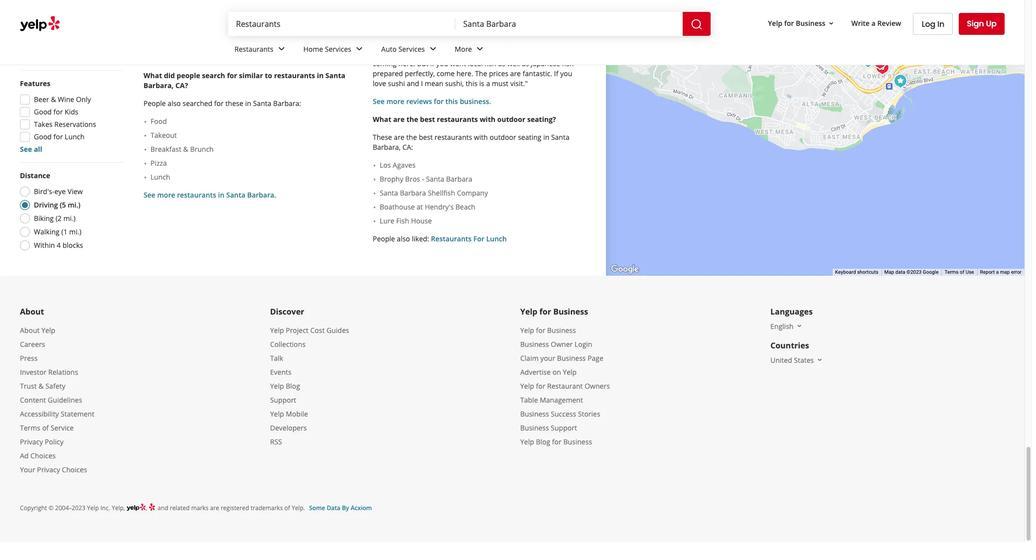Task type: locate. For each thing, give the bounding box(es) containing it.
in right these
[[245, 98, 251, 108]]

2 horizontal spatial see
[[373, 96, 385, 106]]

1 vertical spatial company
[[457, 188, 488, 198]]

mi.) right (1
[[69, 227, 81, 236]]

about
[[20, 306, 44, 317], [20, 326, 40, 335]]

24 chevron down v2 image inside auto services link
[[427, 43, 439, 55]]

none field the find
[[236, 18, 447, 29]]

a left map
[[996, 269, 999, 275]]

support down success
[[551, 423, 577, 433]]

outdoor
[[262, 53, 290, 62]]

2 horizontal spatial barbara
[[446, 174, 472, 184]]

2 vertical spatial are
[[210, 504, 219, 513]]

boathouse at hendry's beach link
[[150, 35, 357, 45], [380, 202, 586, 212]]

collections
[[270, 340, 306, 349]]

0 horizontal spatial yelp for business
[[520, 306, 588, 317]]

these
[[225, 98, 243, 108]]

1 horizontal spatial hendry's
[[425, 202, 454, 212]]

brophy
[[380, 174, 403, 184]]

services right home
[[325, 44, 351, 54]]

beach up "with"
[[226, 35, 246, 44]]

1 horizontal spatial boathouse at hendry's beach link
[[380, 202, 586, 212]]

services inside auto services link
[[398, 44, 425, 54]]

company inside 'los agaves brophy bros - santa barbara santa barbara shellfish company boathouse at hendry's beach lure fish house'
[[457, 188, 488, 198]]

1 vertical spatial are
[[394, 132, 404, 142]]

yelp
[[768, 18, 782, 28], [520, 306, 537, 317], [41, 326, 55, 335], [270, 326, 284, 335], [520, 326, 534, 335], [563, 368, 577, 377], [270, 381, 284, 391], [520, 381, 534, 391], [270, 409, 284, 419], [520, 437, 534, 447], [87, 504, 99, 513]]

with down the business. on the left of the page
[[480, 114, 495, 124]]

1 horizontal spatial shellfish
[[428, 188, 455, 198]]

for inside "button"
[[784, 18, 794, 28]]

best inside these are the best restaurants with outdoor seating in santa barbara, ca:
[[419, 132, 433, 142]]

business.
[[460, 96, 491, 106]]

map
[[1000, 269, 1010, 275]]

1 vertical spatial good
[[34, 132, 52, 141]]

lunch down the pizza
[[150, 172, 170, 182]]

barbara, down these
[[373, 142, 401, 152]]

1 vertical spatial see
[[20, 144, 32, 154]]

2 vertical spatial mi.)
[[69, 227, 81, 236]]

more down the pizza
[[157, 190, 175, 200]]

1 vertical spatial santa barbara shellfish company link
[[380, 188, 586, 198]]

1 vertical spatial a
[[996, 269, 999, 275]]

1 vertical spatial at
[[417, 202, 423, 212]]

business up 'yelp for business' link
[[553, 306, 588, 317]]

lure fish house link
[[380, 216, 586, 226]]

1 horizontal spatial boathouse
[[380, 202, 415, 212]]

shellfish inside santa barbara shellfish company boathouse at hendry's beach
[[199, 21, 226, 30]]

2 vertical spatial lunch
[[486, 234, 507, 243]]

1 the from the top
[[406, 114, 418, 124]]

at up people
[[187, 35, 194, 44]]

more left 'reviews'
[[386, 96, 404, 106]]

support down the yelp blog link
[[270, 395, 296, 405]]

0 vertical spatial blog
[[286, 381, 300, 391]]

services right 'auto'
[[398, 44, 425, 54]]

bluewater grill - santa barbara image
[[890, 71, 910, 91]]

0 vertical spatial company
[[228, 21, 259, 30]]

all
[[34, 144, 42, 154]]

company up the restaurants link
[[228, 21, 259, 30]]

the down 'reviews'
[[406, 114, 418, 124]]

ad choices link
[[20, 451, 56, 461]]

0 horizontal spatial lunch
[[65, 132, 85, 141]]

the inside these are the best restaurants with outdoor seating in santa barbara, ca:
[[406, 132, 417, 142]]

1 vertical spatial choices
[[62, 465, 87, 475]]

0 horizontal spatial see
[[20, 144, 32, 154]]

search
[[202, 71, 225, 80]]

with for seating
[[474, 132, 488, 142]]

0 horizontal spatial terms
[[20, 423, 40, 433]]

1 good from the top
[[34, 107, 52, 116]]

blog down business support link
[[536, 437, 550, 447]]

0 horizontal spatial company
[[228, 21, 259, 30]]

1 horizontal spatial company
[[457, 188, 488, 198]]

2 horizontal spatial lunch
[[486, 234, 507, 243]]

0 horizontal spatial &
[[39, 381, 44, 391]]

company
[[228, 21, 259, 30], [457, 188, 488, 198]]

also down ca?
[[168, 98, 181, 108]]

what for what did people search for similar to restaurants in santa barbara, ca?
[[144, 71, 162, 80]]

liked:
[[412, 234, 429, 243]]

2004–2023
[[55, 504, 85, 513]]

investor relations link
[[20, 368, 78, 377]]

only
[[76, 94, 91, 104]]

barbara, for these
[[373, 142, 401, 152]]

in right seating
[[543, 132, 549, 142]]

what did people search for similar to restaurants in santa barbara, ca?
[[144, 71, 345, 90]]

barbara, inside what did people search for similar to restaurants in santa barbara, ca?
[[144, 81, 174, 90]]

1 horizontal spatial &
[[51, 94, 56, 104]]

outdoor inside these are the best restaurants with outdoor seating in santa barbara, ca:
[[490, 132, 516, 142]]

los agaves link
[[380, 160, 586, 170]]

company down brophy bros - santa barbara link
[[457, 188, 488, 198]]

with for seating?
[[480, 114, 495, 124]]

hendry's up house on the left
[[425, 202, 454, 212]]

guidelines
[[48, 395, 82, 405]]

of up privacy policy link
[[42, 423, 49, 433]]

1 horizontal spatial choices
[[62, 465, 87, 475]]

for
[[473, 234, 484, 243]]

data
[[895, 269, 905, 275]]

are inside these are the best restaurants with outdoor seating in santa barbara, ca:
[[394, 132, 404, 142]]

review
[[877, 18, 901, 28]]

santa barbara shellfish company link
[[150, 21, 357, 31], [380, 188, 586, 198]]

0 horizontal spatial support
[[270, 395, 296, 405]]

Find text field
[[236, 18, 447, 29]]

1 vertical spatial hendry's
[[425, 202, 454, 212]]

did
[[164, 71, 175, 80]]

boathouse up fish at the left top of the page
[[380, 202, 415, 212]]

of left use
[[960, 269, 964, 275]]

boathouse at hendry's beach link up lure fish house link
[[380, 202, 586, 212]]

0 vertical spatial more
[[386, 96, 404, 106]]

languages
[[770, 306, 813, 317]]

lunch right for
[[486, 234, 507, 243]]

boathouse inside santa barbara shellfish company boathouse at hendry's beach
[[150, 35, 186, 44]]

outdoor left seating
[[490, 132, 516, 142]]

0 vertical spatial with
[[480, 114, 495, 124]]

1 vertical spatial &
[[183, 144, 188, 154]]

of left yelp.
[[284, 504, 290, 513]]

0 horizontal spatial choices
[[30, 451, 56, 461]]

0 horizontal spatial barbara,
[[144, 81, 174, 90]]

1 horizontal spatial people
[[373, 234, 395, 243]]

see down the pizza
[[144, 190, 155, 200]]

people up food
[[144, 98, 166, 108]]

what up these
[[373, 114, 391, 124]]

for down beer & wine only
[[53, 107, 63, 116]]

press
[[20, 354, 38, 363]]

1 24 chevron down v2 image from the left
[[275, 43, 287, 55]]

the up ca:
[[406, 132, 417, 142]]

yelp logo image
[[127, 503, 146, 513]]

beach inside santa barbara shellfish company boathouse at hendry's beach
[[226, 35, 246, 44]]

0 vertical spatial about
[[20, 306, 44, 317]]

privacy down 'ad choices' link
[[37, 465, 60, 475]]

best down 'see more reviews for this business.'
[[420, 114, 435, 124]]

terms of service link
[[20, 423, 74, 433]]

company inside santa barbara shellfish company boathouse at hendry's beach
[[228, 21, 259, 30]]

beach up lure fish house link
[[455, 202, 475, 212]]

restaurants inside business categories element
[[234, 44, 273, 54]]

in down seating
[[317, 71, 324, 80]]

24 chevron down v2 image
[[275, 43, 287, 55], [353, 43, 365, 55], [427, 43, 439, 55], [474, 43, 486, 55]]

santa barbara craft ramen image
[[873, 58, 892, 78]]

0 horizontal spatial more
[[157, 190, 175, 200]]

santa barbara shellfish company link down brophy bros - santa barbara link
[[380, 188, 586, 198]]

1 vertical spatial blog
[[536, 437, 550, 447]]

& left brunch
[[183, 144, 188, 154]]

people for people also searched for these in santa barbara:
[[144, 98, 166, 108]]

1 horizontal spatial yelp for business
[[768, 18, 825, 28]]

mi.) right (2
[[63, 214, 76, 223]]

good down "takes"
[[34, 132, 52, 141]]

acxiom
[[351, 504, 372, 513]]

mi.) for driving (5 mi.)
[[68, 200, 81, 210]]

for down business support link
[[552, 437, 561, 447]]

business up owner on the bottom of the page
[[547, 326, 576, 335]]

yelp project cost guides collections talk events yelp blog support yelp mobile developers rss
[[270, 326, 349, 447]]

keyboard shortcuts button
[[835, 269, 878, 276]]

0 vertical spatial at
[[187, 35, 194, 44]]

in down lunch 'link'
[[218, 190, 224, 200]]

1 vertical spatial people
[[373, 234, 395, 243]]

in inside what did people search for similar to restaurants in santa barbara, ca?
[[317, 71, 324, 80]]

0 vertical spatial santa barbara shellfish company link
[[150, 21, 357, 31]]

1 vertical spatial shellfish
[[428, 188, 455, 198]]

content
[[20, 395, 46, 405]]

0 vertical spatial of
[[960, 269, 964, 275]]

lunch down reservations
[[65, 132, 85, 141]]

breakfast
[[150, 144, 181, 154]]

0 vertical spatial support
[[270, 395, 296, 405]]

good for kids
[[34, 107, 78, 116]]

barbara:
[[273, 98, 301, 108]]

(2
[[56, 214, 62, 223]]

24 chevron down v2 image inside the restaurants link
[[275, 43, 287, 55]]

1 vertical spatial beach
[[455, 202, 475, 212]]

2 services from the left
[[398, 44, 425, 54]]

to
[[265, 71, 272, 80]]

people
[[144, 98, 166, 108], [373, 234, 395, 243]]

business down table
[[520, 409, 549, 419]]

see for see more restaurants in santa barbara.
[[144, 190, 155, 200]]

2 horizontal spatial &
[[183, 144, 188, 154]]

privacy up 'ad choices' link
[[20, 437, 43, 447]]

0 vertical spatial what
[[144, 71, 162, 80]]

0 vertical spatial a
[[871, 18, 875, 28]]

barbara inside santa barbara shellfish company boathouse at hendry's beach
[[171, 21, 197, 30]]

in
[[937, 18, 944, 30]]

0 vertical spatial terms
[[945, 269, 959, 275]]

view
[[68, 187, 83, 196]]

1 none field from the left
[[236, 18, 447, 29]]

yelp blog link
[[270, 381, 300, 391]]

0 horizontal spatial what
[[144, 71, 162, 80]]

for down the "takes reservations"
[[53, 132, 63, 141]]

with down what are the best restaurants with outdoor seating?
[[474, 132, 488, 142]]

relations
[[48, 368, 78, 377]]

see more restaurants in santa barbara.
[[144, 190, 276, 200]]

outdoor for seating?
[[497, 114, 525, 124]]

business success stories link
[[520, 409, 600, 419]]

business left "16 chevron down v2" "image" on the top
[[796, 18, 825, 28]]

santa barbara shellfish company link up the restaurants link
[[150, 21, 357, 31]]

at inside santa barbara shellfish company boathouse at hendry's beach
[[187, 35, 194, 44]]

0 horizontal spatial boathouse at hendry's beach link
[[150, 35, 357, 45]]

1 vertical spatial boathouse
[[380, 202, 415, 212]]

for up 'yelp for business' link
[[539, 306, 551, 317]]

are for what
[[393, 114, 405, 124]]

searched
[[183, 98, 212, 108]]

this
[[445, 96, 458, 106]]

about inside about yelp careers press investor relations trust & safety content guidelines accessibility statement terms of service privacy policy ad choices your privacy choices
[[20, 326, 40, 335]]

see up these
[[373, 96, 385, 106]]

restaurants for restaurants with outdoor seating
[[202, 53, 242, 62]]

1 vertical spatial best
[[419, 132, 433, 142]]

a right write at right
[[871, 18, 875, 28]]

4 24 chevron down v2 image from the left
[[474, 43, 486, 55]]

restaurants down seating
[[274, 71, 315, 80]]

1 vertical spatial what
[[373, 114, 391, 124]]

24 chevron down v2 image inside home services link
[[353, 43, 365, 55]]

good up "takes"
[[34, 107, 52, 116]]

good for good for lunch
[[34, 132, 52, 141]]

lunch inside group
[[65, 132, 85, 141]]

1 horizontal spatial a
[[996, 269, 999, 275]]

0 horizontal spatial none field
[[236, 18, 447, 29]]

choices down privacy policy link
[[30, 451, 56, 461]]

outdoor for seating
[[490, 132, 516, 142]]

2 vertical spatial see
[[144, 190, 155, 200]]

write a review
[[851, 18, 901, 28]]

yelp for business button
[[764, 14, 839, 32]]

santa
[[150, 21, 169, 30], [325, 71, 345, 80], [253, 98, 271, 108], [551, 132, 569, 142], [426, 174, 444, 184], [380, 188, 398, 198], [226, 190, 245, 200]]

see more reviews for this business. link
[[373, 96, 491, 106]]

for down advertise
[[536, 381, 545, 391]]

more
[[386, 96, 404, 106], [157, 190, 175, 200]]

breakfast & brunch link
[[150, 144, 357, 154]]

outdoor up seating
[[497, 114, 525, 124]]

24 chevron down v2 image left seating
[[275, 43, 287, 55]]

0 vertical spatial outdoor
[[497, 114, 525, 124]]

log in link
[[913, 13, 953, 35]]

home services link
[[295, 36, 373, 65]]

driving
[[34, 200, 58, 210]]

restaurants with outdoor seating link
[[202, 53, 317, 62]]

terms down accessibility in the bottom of the page
[[20, 423, 40, 433]]

& right "beer"
[[51, 94, 56, 104]]

0 horizontal spatial shellfish
[[199, 21, 226, 30]]

more link
[[447, 36, 494, 65]]

0 horizontal spatial services
[[325, 44, 351, 54]]

people down 'lure'
[[373, 234, 395, 243]]

home
[[303, 44, 323, 54]]

santa barbara shellfish company boathouse at hendry's beach
[[150, 21, 259, 44]]

are for these
[[394, 132, 404, 142]]

developers
[[270, 423, 307, 433]]

hendry's up "search"
[[196, 35, 224, 44]]

best down the see more reviews for this business. link
[[419, 132, 433, 142]]

0 horizontal spatial at
[[187, 35, 194, 44]]

1 horizontal spatial terms
[[945, 269, 959, 275]]

0 vertical spatial lunch
[[65, 132, 85, 141]]

blocks
[[63, 240, 83, 250]]

& right trust
[[39, 381, 44, 391]]

driving (5 mi.)
[[34, 200, 81, 210]]

boathouse at hendry's beach link up "with"
[[150, 35, 357, 45]]

see more reviews for this business.
[[373, 96, 491, 106]]

barbara.
[[247, 190, 276, 200]]

option group
[[17, 171, 124, 253]]

barbara, inside these are the best restaurants with outdoor seating in santa barbara, ca:
[[373, 142, 401, 152]]

24 chevron down v2 image inside more link
[[474, 43, 486, 55]]

shellfish
[[199, 21, 226, 30], [428, 188, 455, 198]]

0 horizontal spatial hendry's
[[196, 35, 224, 44]]

2 none field from the left
[[463, 18, 674, 29]]

0 vertical spatial see
[[373, 96, 385, 106]]

0 vertical spatial &
[[51, 94, 56, 104]]

1 horizontal spatial support
[[551, 423, 577, 433]]

boathouse up did
[[150, 35, 186, 44]]

1 horizontal spatial beach
[[455, 202, 475, 212]]

0 vertical spatial also
[[168, 98, 181, 108]]

yelp for restaurant owners link
[[520, 381, 610, 391]]

restaurants for lunch link
[[431, 234, 507, 243]]

&
[[51, 94, 56, 104], [183, 144, 188, 154], [39, 381, 44, 391]]

mi.) right (5
[[68, 200, 81, 210]]

about up about yelp link
[[20, 306, 44, 317]]

about for about yelp careers press investor relations trust & safety content guidelines accessibility statement terms of service privacy policy ad choices your privacy choices
[[20, 326, 40, 335]]

3 24 chevron down v2 image from the left
[[427, 43, 439, 55]]

0 vertical spatial are
[[393, 114, 405, 124]]

what inside what did people search for similar to restaurants in santa barbara, ca?
[[144, 71, 162, 80]]

seating
[[292, 53, 317, 62]]

1 services from the left
[[325, 44, 351, 54]]

services inside home services link
[[325, 44, 351, 54]]

project
[[286, 326, 308, 335]]

0 vertical spatial people
[[144, 98, 166, 108]]

2 the from the top
[[406, 132, 417, 142]]

also for searched
[[168, 98, 181, 108]]

see left all at left top
[[20, 144, 32, 154]]

group
[[17, 79, 124, 154]]

0 horizontal spatial barbara
[[171, 21, 197, 30]]

yelp for business inside "button"
[[768, 18, 825, 28]]

1 horizontal spatial also
[[397, 234, 410, 243]]

24 chevron down v2 image right "more"
[[474, 43, 486, 55]]

2 about from the top
[[20, 326, 40, 335]]

search image
[[690, 18, 702, 30]]

2 good from the top
[[34, 132, 52, 141]]

yelp for business left "16 chevron down v2" "image" on the top
[[768, 18, 825, 28]]

24 chevron down v2 image left 'auto'
[[353, 43, 365, 55]]

0 vertical spatial good
[[34, 107, 52, 116]]

1 about from the top
[[20, 306, 44, 317]]

best for these
[[419, 132, 433, 142]]

at inside 'los agaves brophy bros - santa barbara santa barbara shellfish company boathouse at hendry's beach lure fish house'
[[417, 202, 423, 212]]

1 horizontal spatial more
[[386, 96, 404, 106]]

marks
[[191, 504, 208, 513]]

see for see all
[[20, 144, 32, 154]]

yelp,
[[112, 504, 125, 513]]

map region
[[593, 0, 1032, 333]]

1 vertical spatial more
[[157, 190, 175, 200]]

1 vertical spatial of
[[42, 423, 49, 433]]

1 horizontal spatial none field
[[463, 18, 674, 29]]

for right "search"
[[227, 71, 237, 80]]

barbara, down did
[[144, 81, 174, 90]]

management
[[540, 395, 583, 405]]

1 vertical spatial lunch
[[150, 172, 170, 182]]

yelp burst image
[[149, 503, 156, 512]]

2 24 chevron down v2 image from the left
[[353, 43, 365, 55]]

None field
[[236, 18, 447, 29], [463, 18, 674, 29]]

1 horizontal spatial blog
[[536, 437, 550, 447]]

about yelp careers press investor relations trust & safety content guidelines accessibility statement terms of service privacy policy ad choices your privacy choices
[[20, 326, 94, 475]]

24 chevron down v2 image right the auto services
[[427, 43, 439, 55]]

the
[[406, 114, 418, 124], [406, 132, 417, 142]]

& inside food takeout breakfast & brunch pizza lunch
[[183, 144, 188, 154]]

0 horizontal spatial blog
[[286, 381, 300, 391]]

page
[[588, 354, 603, 363]]

0 horizontal spatial boathouse
[[150, 35, 186, 44]]

1 horizontal spatial barbara,
[[373, 142, 401, 152]]

terms left use
[[945, 269, 959, 275]]

0 vertical spatial barbara,
[[144, 81, 174, 90]]

restaurants down what are the best restaurants with outdoor seating?
[[435, 132, 472, 142]]

business down owner on the bottom of the page
[[557, 354, 586, 363]]

about up careers
[[20, 326, 40, 335]]

1 horizontal spatial services
[[398, 44, 425, 54]]

1 horizontal spatial at
[[417, 202, 423, 212]]

0 horizontal spatial of
[[42, 423, 49, 433]]

also left liked:
[[397, 234, 410, 243]]

what left did
[[144, 71, 162, 80]]

blog
[[286, 381, 300, 391], [536, 437, 550, 447]]

for left "16 chevron down v2" "image" on the top
[[784, 18, 794, 28]]

at up house on the left
[[417, 202, 423, 212]]

choices down policy
[[62, 465, 87, 475]]

1 horizontal spatial santa barbara shellfish company link
[[380, 188, 586, 198]]

1 horizontal spatial lunch
[[150, 172, 170, 182]]

takes
[[34, 119, 53, 129]]

advertise
[[520, 368, 551, 377]]

a for report
[[996, 269, 999, 275]]

0 horizontal spatial also
[[168, 98, 181, 108]]

0 vertical spatial shellfish
[[199, 21, 226, 30]]

with inside these are the best restaurants with outdoor seating in santa barbara, ca:
[[474, 132, 488, 142]]

hendry's inside 'los agaves brophy bros - santa barbara santa barbara shellfish company boathouse at hendry's beach lure fish house'
[[425, 202, 454, 212]]

yelp for business up 'yelp for business' link
[[520, 306, 588, 317]]

blog up support link
[[286, 381, 300, 391]]

None search field
[[228, 12, 712, 36]]

boathouse
[[150, 35, 186, 44], [380, 202, 415, 212]]



Task type: vqa. For each thing, say whether or not it's contained in the screenshot.
rightmost BOATHOUSE
yes



Task type: describe. For each thing, give the bounding box(es) containing it.
restaurants inside what did people search for similar to restaurants in santa barbara, ca?
[[274, 71, 315, 80]]

2 vertical spatial of
[[284, 504, 290, 513]]

lure
[[380, 216, 394, 226]]

1 vertical spatial barbara
[[446, 174, 472, 184]]

claim your business page link
[[520, 354, 603, 363]]

people for people also liked: restaurants for lunch
[[373, 234, 395, 243]]

restaurants inside these are the best restaurants with outdoor seating in santa barbara, ca:
[[435, 132, 472, 142]]

careers
[[20, 340, 45, 349]]

people
[[177, 71, 200, 80]]

map
[[884, 269, 894, 275]]

16 chevron down v2 image
[[827, 19, 835, 27]]

buena onda image
[[897, 30, 917, 50]]

blog inside yelp for business business owner login claim your business page advertise on yelp yelp for restaurant owners table management business success stories business support yelp blog for business
[[536, 437, 550, 447]]

auto services
[[381, 44, 425, 54]]

the for these
[[406, 132, 417, 142]]

mi.) for walking (1 mi.)
[[69, 227, 81, 236]]

support inside "yelp project cost guides collections talk events yelp blog support yelp mobile developers rss"
[[270, 395, 296, 405]]

ca:
[[402, 142, 413, 152]]

0 horizontal spatial santa barbara shellfish company link
[[150, 21, 357, 31]]

about for about
[[20, 306, 44, 317]]

walking
[[34, 227, 60, 236]]

talk
[[270, 354, 283, 363]]

boathouse inside 'los agaves brophy bros - santa barbara santa barbara shellfish company boathouse at hendry's beach lure fish house'
[[380, 202, 415, 212]]

seating
[[518, 132, 541, 142]]

yelp inside "button"
[[768, 18, 782, 28]]

home services
[[303, 44, 351, 54]]

terms inside about yelp careers press investor relations trust & safety content guidelines accessibility statement terms of service privacy policy ad choices your privacy choices
[[20, 423, 40, 433]]

©2023
[[906, 269, 922, 275]]

report
[[980, 269, 995, 275]]

ad
[[20, 451, 29, 461]]

similar
[[239, 71, 263, 80]]

map data ©2023 google
[[884, 269, 939, 275]]

with
[[244, 53, 260, 62]]

accessibility
[[20, 409, 59, 419]]

in inside these are the best restaurants with outdoor seating in santa barbara, ca:
[[543, 132, 549, 142]]

owners
[[585, 381, 610, 391]]

shortcuts
[[857, 269, 878, 275]]

japanese
[[26, 17, 52, 26]]

auto
[[381, 44, 397, 54]]

guides
[[327, 326, 349, 335]]

business up yelp blog for business link on the bottom of page
[[520, 423, 549, 433]]

sign up
[[967, 18, 997, 29]]

these are the best restaurants with outdoor seating in santa barbara, ca:
[[373, 132, 569, 152]]

services for home services
[[325, 44, 351, 54]]

cost
[[310, 326, 325, 335]]

terms of use
[[945, 269, 974, 275]]

& inside about yelp careers press investor relations trust & safety content guidelines accessibility statement terms of service privacy policy ad choices your privacy choices
[[39, 381, 44, 391]]

(1
[[61, 227, 67, 236]]

business categories element
[[226, 36, 1005, 65]]

group containing features
[[17, 79, 124, 154]]

mezza thyme image
[[870, 52, 890, 72]]

see more restaurants in santa barbara. link
[[144, 190, 276, 200]]

report a map error
[[980, 269, 1022, 275]]

inc.
[[100, 504, 110, 513]]

best for what
[[420, 114, 435, 124]]

(5
[[60, 200, 66, 210]]

business support link
[[520, 423, 577, 433]]

24 chevron down v2 image for restaurants
[[275, 43, 287, 55]]

privacy policy link
[[20, 437, 64, 447]]

los
[[380, 160, 391, 170]]

santa inside santa barbara shellfish company boathouse at hendry's beach
[[150, 21, 169, 30]]

business down stories
[[563, 437, 592, 447]]

trust
[[20, 381, 37, 391]]

mi.) for biking (2 mi.)
[[63, 214, 76, 223]]

of inside about yelp careers press investor relations trust & safety content guidelines accessibility statement terms of service privacy policy ad choices your privacy choices
[[42, 423, 49, 433]]

eureka! - santa barbara image
[[858, 51, 878, 71]]

your privacy choices link
[[20, 465, 87, 475]]

the for what
[[406, 114, 418, 124]]

1 vertical spatial privacy
[[37, 465, 60, 475]]

terms of use link
[[945, 269, 974, 275]]

barbara, for what
[[144, 81, 174, 90]]

4
[[57, 240, 61, 250]]

0 vertical spatial choices
[[30, 451, 56, 461]]

support inside yelp for business business owner login claim your business page advertise on yelp yelp for restaurant owners table management business success stories business support yelp blog for business
[[551, 423, 577, 433]]

login
[[575, 340, 592, 349]]

also for liked:
[[397, 234, 410, 243]]

biking
[[34, 214, 54, 223]]

people also liked: restaurants for lunch
[[373, 234, 507, 243]]

see for see more reviews for this business.
[[373, 96, 385, 106]]

for inside what did people search for similar to restaurants in santa barbara, ca?
[[227, 71, 237, 80]]

24 chevron down v2 image for auto services
[[427, 43, 439, 55]]

beer
[[34, 94, 49, 104]]

advertise on yelp link
[[520, 368, 577, 377]]

restaurants for restaurants
[[234, 44, 273, 54]]

some
[[309, 504, 325, 513]]

,
[[146, 504, 149, 513]]

report a map error link
[[980, 269, 1022, 275]]

restaurants down brunch
[[177, 190, 216, 200]]

owner
[[551, 340, 573, 349]]

careers link
[[20, 340, 45, 349]]

log
[[922, 18, 935, 30]]

0 vertical spatial privacy
[[20, 437, 43, 447]]

fish
[[396, 216, 409, 226]]

lunch inside food takeout breakfast & brunch pizza lunch
[[150, 172, 170, 182]]

reviews
[[406, 96, 432, 106]]

ca?
[[175, 81, 188, 90]]

business inside "button"
[[796, 18, 825, 28]]

boathouse at hendry's beach link for the rightmost santa barbara shellfish company link
[[380, 202, 586, 212]]

hendry's inside santa barbara shellfish company boathouse at hendry's beach
[[196, 35, 224, 44]]

more for reviews
[[386, 96, 404, 106]]

Near text field
[[463, 18, 674, 29]]

what for what are the best restaurants with outdoor seating?
[[373, 114, 391, 124]]

santa inside what did people search for similar to restaurants in santa barbara, ca?
[[325, 71, 345, 80]]

restaurants with outdoor seating
[[202, 53, 317, 62]]

shellfish inside 'los agaves brophy bros - santa barbara santa barbara shellfish company boathouse at hendry's beach lure fish house'
[[428, 188, 455, 198]]

business up claim
[[520, 340, 549, 349]]

and
[[158, 504, 168, 513]]

takeout
[[150, 130, 177, 140]]

option group containing distance
[[17, 171, 124, 253]]

good for good for kids
[[34, 107, 52, 116]]

write
[[851, 18, 870, 28]]

beach inside 'los agaves brophy bros - santa barbara santa barbara shellfish company boathouse at hendry's beach lure fish house'
[[455, 202, 475, 212]]

-
[[422, 174, 424, 184]]

discover
[[270, 306, 304, 317]]

more for restaurants
[[157, 190, 175, 200]]

service
[[51, 423, 74, 433]]

a for write
[[871, 18, 875, 28]]

blog inside "yelp project cost guides collections talk events yelp blog support yelp mobile developers rss"
[[286, 381, 300, 391]]

santa inside these are the best restaurants with outdoor seating in santa barbara, ca:
[[551, 132, 569, 142]]

success
[[551, 409, 576, 419]]

see all
[[20, 144, 42, 154]]

2 vertical spatial barbara
[[400, 188, 426, 198]]

yelp inside about yelp careers press investor relations trust & safety content guidelines accessibility statement terms of service privacy policy ad choices your privacy choices
[[41, 326, 55, 335]]

yelp for business business owner login claim your business page advertise on yelp yelp for restaurant owners table management business success stories business support yelp blog for business
[[520, 326, 610, 447]]

more
[[455, 44, 472, 54]]

yoichi's image
[[852, 21, 872, 41]]

food link
[[150, 116, 357, 126]]

none field near
[[463, 18, 674, 29]]

within 4 blocks
[[34, 240, 83, 250]]

food
[[150, 116, 167, 126]]

24 chevron down v2 image for home services
[[353, 43, 365, 55]]

copyright
[[20, 504, 47, 513]]

restaurants down this
[[437, 114, 478, 124]]

services for auto services
[[398, 44, 425, 54]]

24 chevron down v2 image for more
[[474, 43, 486, 55]]

people also searched for these in santa barbara:
[[144, 98, 301, 108]]

japanese button
[[20, 14, 59, 29]]

pizza
[[150, 158, 167, 168]]

sign
[[967, 18, 984, 29]]

for left this
[[434, 96, 444, 106]]

brophy bros - santa barbara link
[[380, 174, 586, 184]]

mobile
[[286, 409, 308, 419]]

content guidelines link
[[20, 395, 82, 405]]

auto services link
[[373, 36, 447, 65]]

google image
[[608, 263, 641, 276]]

boathouse at hendry's beach link for leftmost santa barbara shellfish company link
[[150, 35, 357, 45]]

policy
[[45, 437, 64, 447]]

for left these
[[214, 98, 224, 108]]

for up business owner login link
[[536, 326, 545, 335]]

1 vertical spatial yelp for business
[[520, 306, 588, 317]]

data
[[327, 504, 340, 513]]

stories
[[578, 409, 600, 419]]



